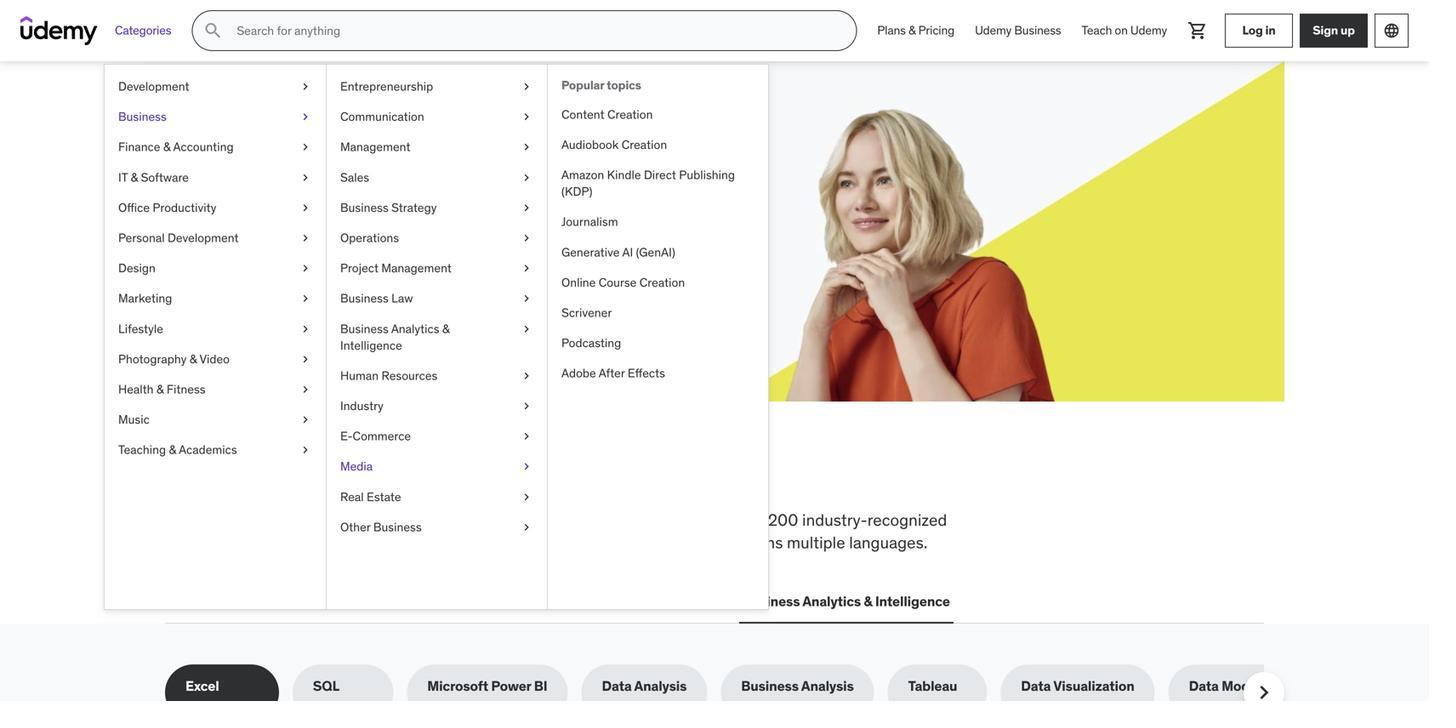 Task type: vqa. For each thing, say whether or not it's contained in the screenshot.
The Apis
no



Task type: locate. For each thing, give the bounding box(es) containing it.
xsmall image inside business law link
[[520, 290, 534, 307]]

it up the office
[[118, 170, 128, 185]]

xsmall image inside management link
[[520, 139, 534, 156]]

generative ai  (genai) link
[[548, 237, 768, 268]]

supports
[[352, 532, 416, 553]]

0 vertical spatial skills
[[282, 454, 374, 498]]

xsmall image inside finance & accounting link
[[299, 139, 312, 156]]

commerce
[[353, 429, 411, 444]]

data left the modeling
[[1189, 678, 1219, 695]]

& down languages.
[[864, 593, 873, 610]]

bi
[[534, 678, 548, 695]]

e-
[[340, 429, 353, 444]]

& right the teaching
[[169, 442, 176, 458]]

0 horizontal spatial udemy
[[975, 23, 1012, 38]]

scrivener
[[562, 305, 612, 320]]

xsmall image inside industry link
[[520, 398, 534, 415]]

& down business law link
[[442, 321, 450, 336]]

data modeling
[[1189, 678, 1282, 695]]

creation down content creation link
[[622, 137, 667, 152]]

0 horizontal spatial in
[[536, 454, 569, 498]]

data right bi
[[602, 678, 632, 695]]

15.
[[349, 196, 366, 214]]

1 horizontal spatial intelligence
[[876, 593, 950, 610]]

communication for the communication button
[[621, 593, 722, 610]]

& for fitness
[[156, 382, 164, 397]]

xsmall image for communication
[[520, 109, 534, 125]]

intelligence up "human"
[[340, 338, 402, 353]]

it left certifications
[[306, 593, 317, 610]]

1 vertical spatial creation
[[622, 137, 667, 152]]

after
[[599, 366, 625, 381]]

xsmall image inside office productivity link
[[299, 199, 312, 216]]

xsmall image inside business strategy link
[[520, 199, 534, 216]]

adobe after effects link
[[548, 358, 768, 389]]

human
[[340, 368, 379, 383]]

1 horizontal spatial business analytics & intelligence
[[743, 593, 950, 610]]

analysis
[[634, 678, 687, 695], [802, 678, 854, 695]]

analytics down multiple
[[803, 593, 861, 610]]

& inside 'link'
[[169, 442, 176, 458]]

science
[[550, 593, 601, 610]]

business analytics & intelligence button
[[739, 581, 954, 622]]

teach on udemy link
[[1072, 10, 1178, 51]]

xsmall image inside teaching & academics 'link'
[[299, 442, 312, 458]]

xsmall image for real estate
[[520, 489, 534, 505]]

xsmall image inside operations link
[[520, 230, 534, 246]]

up
[[1341, 23, 1355, 38]]

xsmall image for it & software
[[299, 169, 312, 186]]

1 vertical spatial intelligence
[[876, 593, 950, 610]]

in up the including
[[536, 454, 569, 498]]

0 horizontal spatial intelligence
[[340, 338, 402, 353]]

xsmall image inside e-commerce link
[[520, 428, 534, 445]]

personal development link
[[105, 223, 326, 253]]

skills down "e-"
[[282, 454, 374, 498]]

xsmall image for music
[[299, 411, 312, 428]]

workplace
[[286, 510, 360, 530]]

xsmall image
[[299, 78, 312, 95], [520, 109, 534, 125], [299, 169, 312, 186], [299, 199, 312, 216], [520, 199, 534, 216], [299, 260, 312, 277], [520, 260, 534, 277], [520, 290, 534, 307], [299, 321, 312, 337], [520, 398, 534, 415], [520, 428, 534, 445], [520, 458, 534, 475], [520, 489, 534, 505], [520, 519, 534, 536]]

development
[[118, 79, 189, 94], [168, 230, 239, 245], [200, 593, 285, 610]]

xsmall image for human resources
[[520, 368, 534, 384]]

0 vertical spatial for
[[308, 135, 347, 171]]

personal
[[118, 230, 165, 245]]

it certifications button
[[302, 581, 410, 622]]

data left science
[[518, 593, 547, 610]]

xsmall image inside communication 'link'
[[520, 109, 534, 125]]

topics,
[[491, 510, 540, 530]]

2 udemy from the left
[[1131, 23, 1168, 38]]

skills up supports
[[364, 510, 400, 530]]

analytics down law
[[391, 321, 440, 336]]

1 vertical spatial for
[[710, 510, 730, 530]]

xsmall image for entrepreneurship
[[520, 78, 534, 95]]

dec
[[322, 196, 346, 214]]

analytics inside button
[[803, 593, 861, 610]]

data science button
[[514, 581, 604, 622]]

your up through
[[275, 177, 302, 195]]

future
[[419, 135, 502, 171]]

data
[[518, 593, 547, 610], [602, 678, 632, 695], [1021, 678, 1051, 695], [1189, 678, 1219, 695]]

music
[[118, 412, 150, 427]]

online
[[562, 275, 596, 290]]

0 horizontal spatial your
[[275, 177, 302, 195]]

xsmall image inside lifestyle link
[[299, 321, 312, 337]]

it certifications
[[306, 593, 406, 610]]

xsmall image inside sales link
[[520, 169, 534, 186]]

business analytics & intelligence inside button
[[743, 593, 950, 610]]

intelligence
[[340, 338, 402, 353], [876, 593, 950, 610]]

1 horizontal spatial your
[[352, 135, 414, 171]]

leadership button
[[423, 581, 501, 622]]

1 horizontal spatial analytics
[[803, 593, 861, 610]]

teaching
[[118, 442, 166, 458]]

1 vertical spatial development
[[168, 230, 239, 245]]

& for academics
[[169, 442, 176, 458]]

1 horizontal spatial communication
[[621, 593, 722, 610]]

xsmall image for marketing
[[299, 290, 312, 307]]

submit search image
[[203, 20, 223, 41]]

business analytics & intelligence up the human resources
[[340, 321, 450, 353]]

log in link
[[1225, 14, 1293, 48]]

data for data visualization
[[1021, 678, 1051, 695]]

in right log
[[1266, 23, 1276, 38]]

development down office productivity link
[[168, 230, 239, 245]]

topics
[[607, 77, 641, 93]]

xsmall image for design
[[299, 260, 312, 277]]

industry-
[[802, 510, 868, 530]]

development down categories 'dropdown button'
[[118, 79, 189, 94]]

generative
[[562, 244, 620, 260]]

xsmall image inside it & software link
[[299, 169, 312, 186]]

0 vertical spatial analytics
[[391, 321, 440, 336]]

xsmall image
[[520, 78, 534, 95], [299, 109, 312, 125], [299, 139, 312, 156], [520, 139, 534, 156], [520, 169, 534, 186], [299, 230, 312, 246], [520, 230, 534, 246], [299, 290, 312, 307], [520, 321, 534, 337], [299, 351, 312, 368], [520, 368, 534, 384], [299, 381, 312, 398], [299, 411, 312, 428], [299, 442, 312, 458]]

& right "plans"
[[909, 23, 916, 38]]

1 vertical spatial business analytics & intelligence
[[743, 593, 950, 610]]

communication
[[340, 109, 424, 124], [621, 593, 722, 610]]

xsmall image for e-commerce
[[520, 428, 534, 445]]

data science
[[518, 593, 601, 610]]

communication for communication 'link'
[[340, 109, 424, 124]]

1 horizontal spatial for
[[710, 510, 730, 530]]

2 vertical spatial creation
[[640, 275, 685, 290]]

other business
[[340, 519, 422, 535]]

xsmall image inside the marketing link
[[299, 290, 312, 307]]

management up sales
[[340, 139, 411, 155]]

0 vertical spatial creation
[[608, 107, 653, 122]]

xsmall image inside business link
[[299, 109, 312, 125]]

for up and
[[710, 510, 730, 530]]

adobe after effects
[[562, 366, 665, 381]]

professional
[[519, 532, 607, 553]]

0 vertical spatial business analytics & intelligence
[[340, 321, 450, 353]]

journalism
[[562, 214, 618, 229]]

communication down development
[[621, 593, 722, 610]]

1 vertical spatial analytics
[[803, 593, 861, 610]]

0 horizontal spatial analysis
[[634, 678, 687, 695]]

teaching & academics link
[[105, 435, 326, 465]]

health
[[118, 382, 154, 397]]

it inside button
[[306, 593, 317, 610]]

& up the office
[[131, 170, 138, 185]]

udemy right pricing at the top of page
[[975, 23, 1012, 38]]

your up with in the left top of the page
[[352, 135, 414, 171]]

xsmall image inside "media" link
[[520, 458, 534, 475]]

it for it certifications
[[306, 593, 317, 610]]

xsmall image inside entrepreneurship link
[[520, 78, 534, 95]]

intelligence inside button
[[876, 593, 950, 610]]

xsmall image for health & fitness
[[299, 381, 312, 398]]

e-commerce
[[340, 429, 411, 444]]

1 vertical spatial communication
[[621, 593, 722, 610]]

xsmall image for photography & video
[[299, 351, 312, 368]]

1 vertical spatial it
[[306, 593, 317, 610]]

0 vertical spatial development
[[118, 79, 189, 94]]

office productivity link
[[105, 193, 326, 223]]

expand
[[226, 177, 272, 195]]

& right health
[[156, 382, 164, 397]]

0 vertical spatial in
[[1266, 23, 1276, 38]]

0 horizontal spatial it
[[118, 170, 128, 185]]

0 vertical spatial communication
[[340, 109, 424, 124]]

online course creation link
[[548, 268, 768, 298]]

course
[[599, 275, 637, 290]]

communication inside 'link'
[[340, 109, 424, 124]]

categories button
[[105, 10, 182, 51]]

0 horizontal spatial analytics
[[391, 321, 440, 336]]

one
[[575, 454, 636, 498]]

marketing
[[118, 291, 172, 306]]

business inside topic filters element
[[741, 678, 799, 695]]

xsmall image for business
[[299, 109, 312, 125]]

your
[[352, 135, 414, 171], [275, 177, 302, 195]]

xsmall image for personal development
[[299, 230, 312, 246]]

xsmall image inside other business link
[[520, 519, 534, 536]]

finance & accounting link
[[105, 132, 326, 162]]

communication down 'entrepreneurship'
[[340, 109, 424, 124]]

sql
[[313, 678, 340, 695]]

xsmall image for project management
[[520, 260, 534, 277]]

1 analysis from the left
[[634, 678, 687, 695]]

lifestyle
[[118, 321, 163, 336]]

0 vertical spatial it
[[118, 170, 128, 185]]

intelligence down languages.
[[876, 593, 950, 610]]

media link
[[327, 452, 547, 482]]

xsmall image inside photography & video link
[[299, 351, 312, 368]]

business analytics & intelligence down multiple
[[743, 593, 950, 610]]

topic filters element
[[165, 665, 1302, 701]]

xsmall image inside the project management link
[[520, 260, 534, 277]]

xsmall image inside the design link
[[299, 260, 312, 277]]

creation inside content creation link
[[608, 107, 653, 122]]

power
[[491, 678, 531, 695]]

business strategy
[[340, 200, 437, 215]]

creation down generative ai  (genai) link
[[640, 275, 685, 290]]

xsmall image inside business analytics & intelligence link
[[520, 321, 534, 337]]

creation
[[608, 107, 653, 122], [622, 137, 667, 152], [640, 275, 685, 290]]

0 vertical spatial intelligence
[[340, 338, 402, 353]]

communication inside button
[[621, 593, 722, 610]]

& inside business analytics & intelligence
[[442, 321, 450, 336]]

microsoft power bi
[[427, 678, 548, 695]]

data inside button
[[518, 593, 547, 610]]

xsmall image inside human resources link
[[520, 368, 534, 384]]

development inside "button"
[[200, 593, 285, 610]]

photography & video link
[[105, 344, 326, 374]]

xsmall image inside music link
[[299, 411, 312, 428]]

1 udemy from the left
[[975, 23, 1012, 38]]

business analytics & intelligence
[[340, 321, 450, 353], [743, 593, 950, 610]]

(kdp)
[[562, 184, 593, 199]]

xsmall image inside the health & fitness link
[[299, 381, 312, 398]]

1 vertical spatial management
[[382, 260, 452, 276]]

course.
[[401, 177, 446, 195]]

for up 'potential'
[[308, 135, 347, 171]]

xsmall image for operations
[[520, 230, 534, 246]]

& left video
[[190, 351, 197, 367]]

0 horizontal spatial business analytics & intelligence
[[340, 321, 450, 353]]

sign up link
[[1300, 14, 1368, 48]]

creation for audiobook creation
[[622, 137, 667, 152]]

creation for content creation
[[608, 107, 653, 122]]

2 analysis from the left
[[802, 678, 854, 695]]

strategy
[[392, 200, 437, 215]]

recognized
[[868, 510, 947, 530]]

in
[[1266, 23, 1276, 38], [536, 454, 569, 498]]

0 horizontal spatial communication
[[340, 109, 424, 124]]

management
[[340, 139, 411, 155], [382, 260, 452, 276]]

1 horizontal spatial it
[[306, 593, 317, 610]]

1 horizontal spatial in
[[1266, 23, 1276, 38]]

creation inside audiobook creation link
[[622, 137, 667, 152]]

analysis for business analysis
[[802, 678, 854, 695]]

creation inside online course creation link
[[640, 275, 685, 290]]

rounded
[[455, 532, 515, 553]]

development right web
[[200, 593, 285, 610]]

intelligence for business analytics & intelligence button
[[876, 593, 950, 610]]

xsmall image inside development "link"
[[299, 78, 312, 95]]

music link
[[105, 405, 326, 435]]

1 vertical spatial skills
[[364, 510, 400, 530]]

xsmall image for industry
[[520, 398, 534, 415]]

management up law
[[382, 260, 452, 276]]

& right finance
[[163, 139, 171, 155]]

data left "visualization"
[[1021, 678, 1051, 695]]

0 horizontal spatial for
[[308, 135, 347, 171]]

creation down the topics
[[608, 107, 653, 122]]

well-
[[420, 532, 455, 553]]

udemy right "on"
[[1131, 23, 1168, 38]]

1 horizontal spatial analysis
[[802, 678, 854, 695]]

critical
[[234, 510, 282, 530]]

xsmall image inside real estate link
[[520, 489, 534, 505]]

technical
[[422, 510, 488, 530]]

sign
[[1313, 23, 1339, 38]]

xsmall image inside personal development link
[[299, 230, 312, 246]]

catalog
[[294, 532, 348, 553]]

2 vertical spatial development
[[200, 593, 285, 610]]

effects
[[628, 366, 665, 381]]

xsmall image for development
[[299, 78, 312, 95]]

the
[[221, 454, 276, 498]]

xsmall image for finance & accounting
[[299, 139, 312, 156]]

1 horizontal spatial udemy
[[1131, 23, 1168, 38]]

entrepreneurship link
[[327, 71, 547, 102]]



Task type: describe. For each thing, give the bounding box(es) containing it.
through
[[271, 196, 319, 214]]

personal development
[[118, 230, 239, 245]]

it & software link
[[105, 162, 326, 193]]

analytics for business analytics & intelligence button
[[803, 593, 861, 610]]

popular topics
[[562, 77, 641, 93]]

lifestyle link
[[105, 314, 326, 344]]

analysis for data analysis
[[634, 678, 687, 695]]

finance
[[118, 139, 160, 155]]

human resources link
[[327, 361, 547, 391]]

certifications
[[320, 593, 406, 610]]

plans
[[878, 23, 906, 38]]

real estate
[[340, 489, 401, 504]]

teach
[[1082, 23, 1112, 38]]

xsmall image for business strategy
[[520, 199, 534, 216]]

marketing link
[[105, 284, 326, 314]]

law
[[392, 291, 413, 306]]

business link
[[105, 102, 326, 132]]

skills
[[226, 135, 303, 171]]

estate
[[367, 489, 401, 504]]

certifications,
[[165, 532, 263, 553]]

multiple
[[787, 532, 846, 553]]

place
[[643, 454, 732, 498]]

& for software
[[131, 170, 138, 185]]

intelligence for business analytics & intelligence link
[[340, 338, 402, 353]]

business inside button
[[743, 593, 800, 610]]

plans & pricing
[[878, 23, 955, 38]]

& for accounting
[[163, 139, 171, 155]]

health & fitness
[[118, 382, 206, 397]]

data visualization
[[1021, 678, 1135, 695]]

just
[[517, 177, 539, 195]]

tableau
[[909, 678, 958, 695]]

& inside button
[[864, 593, 873, 610]]

real estate link
[[327, 482, 547, 512]]

for inside covering critical workplace skills to technical topics, including prep content for over 200 industry-recognized certifications, our catalog supports well-rounded professional development and spans multiple languages.
[[710, 510, 730, 530]]

0 vertical spatial your
[[352, 135, 414, 171]]

it for it & software
[[118, 170, 128, 185]]

data analysis
[[602, 678, 687, 695]]

project management link
[[327, 253, 547, 284]]

scrivener link
[[548, 298, 768, 328]]

skills inside covering critical workplace skills to technical topics, including prep content for over 200 industry-recognized certifications, our catalog supports well-rounded professional development and spans multiple languages.
[[364, 510, 400, 530]]

finance & accounting
[[118, 139, 234, 155]]

xsmall image for other business
[[520, 519, 534, 536]]

data for data modeling
[[1189, 678, 1219, 695]]

over
[[734, 510, 764, 530]]

audiobook creation link
[[548, 130, 768, 160]]

xsmall image for business analytics & intelligence
[[520, 321, 534, 337]]

development
[[611, 532, 706, 553]]

shopping cart with 0 items image
[[1188, 20, 1208, 41]]

communication button
[[618, 581, 726, 622]]

plans & pricing link
[[867, 10, 965, 51]]

teaching & academics
[[118, 442, 237, 458]]

business law link
[[327, 284, 547, 314]]

design link
[[105, 253, 326, 284]]

direct
[[644, 167, 676, 183]]

microsoft
[[427, 678, 488, 695]]

productivity
[[153, 200, 216, 215]]

& for pricing
[[909, 23, 916, 38]]

potential
[[305, 177, 359, 195]]

publishing
[[679, 167, 735, 183]]

udemy image
[[20, 16, 98, 45]]

excel
[[186, 678, 219, 695]]

data for data analysis
[[602, 678, 632, 695]]

xsmall image for lifestyle
[[299, 321, 312, 337]]

business analytics & intelligence link
[[327, 314, 547, 361]]

business analytics & intelligence for business analytics & intelligence button
[[743, 593, 950, 610]]

sign up
[[1313, 23, 1355, 38]]

choose a language image
[[1384, 22, 1401, 39]]

all
[[165, 454, 215, 498]]

xsmall image for management
[[520, 139, 534, 156]]

development inside "link"
[[118, 79, 189, 94]]

generative ai  (genai)
[[562, 244, 676, 260]]

online course creation
[[562, 275, 685, 290]]

business analysis
[[741, 678, 854, 695]]

need
[[448, 454, 529, 498]]

development for web
[[200, 593, 285, 610]]

spans
[[741, 532, 783, 553]]

categories
[[115, 23, 171, 38]]

covering critical workplace skills to technical topics, including prep content for over 200 industry-recognized certifications, our catalog supports well-rounded professional development and spans multiple languages.
[[165, 510, 947, 553]]

web development
[[168, 593, 285, 610]]

xsmall image for teaching & academics
[[299, 442, 312, 458]]

video
[[199, 351, 230, 367]]

industry link
[[327, 391, 547, 421]]

amazon kindle direct publishing (kdp) link
[[548, 160, 768, 207]]

xsmall image for business law
[[520, 290, 534, 307]]

audiobook
[[562, 137, 619, 152]]

xsmall image for office productivity
[[299, 199, 312, 216]]

next image
[[1251, 679, 1278, 701]]

Search for anything text field
[[233, 16, 836, 45]]

for inside skills for your future expand your potential with a course. starting at just $12.99 through dec 15.
[[308, 135, 347, 171]]

accounting
[[173, 139, 234, 155]]

sales
[[340, 170, 369, 185]]

podcasting link
[[548, 328, 768, 358]]

skills for your future expand your potential with a course. starting at just $12.99 through dec 15.
[[226, 135, 539, 214]]

photography
[[118, 351, 187, 367]]

1 vertical spatial your
[[275, 177, 302, 195]]

development link
[[105, 71, 326, 102]]

& for video
[[190, 351, 197, 367]]

project
[[340, 260, 379, 276]]

web
[[168, 593, 197, 610]]

starting
[[449, 177, 498, 195]]

amazon kindle direct publishing (kdp)
[[562, 167, 735, 199]]

log in
[[1243, 23, 1276, 38]]

1 vertical spatial in
[[536, 454, 569, 498]]

and
[[710, 532, 737, 553]]

xsmall image for media
[[520, 458, 534, 475]]

data for data science
[[518, 593, 547, 610]]

media
[[340, 459, 373, 474]]

academics
[[179, 442, 237, 458]]

0 vertical spatial management
[[340, 139, 411, 155]]

health & fitness link
[[105, 374, 326, 405]]

other
[[340, 519, 371, 535]]

business analytics & intelligence for business analytics & intelligence link
[[340, 321, 450, 353]]

xsmall image for sales
[[520, 169, 534, 186]]

media element
[[547, 65, 768, 609]]

content creation link
[[548, 99, 768, 130]]

photography & video
[[118, 351, 230, 367]]

development for personal
[[168, 230, 239, 245]]

popular
[[562, 77, 604, 93]]

analytics for business analytics & intelligence link
[[391, 321, 440, 336]]

prep
[[613, 510, 646, 530]]



